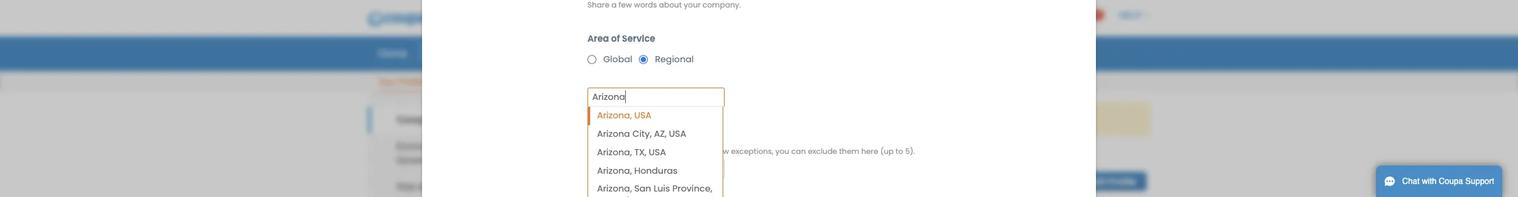 Task type: describe. For each thing, give the bounding box(es) containing it.
here
[[861, 146, 878, 157]]

(up
[[880, 146, 894, 157]]

a
[[709, 146, 714, 157]]

profile right here
[[889, 157, 916, 167]]

governance
[[397, 155, 449, 166]]

Add a region text field
[[589, 88, 723, 106]]

environmental, social, governance & diversity link
[[368, 134, 548, 174]]

& inside environmental, social, governance & diversity
[[452, 155, 458, 166]]

few
[[716, 146, 729, 157]]

arizona, tx, usa option
[[588, 144, 723, 162]]

for
[[924, 114, 935, 125]]

2 your from the left
[[974, 114, 992, 125]]

invoices
[[691, 46, 730, 60]]

5).
[[905, 146, 915, 157]]

area of service
[[587, 32, 655, 45]]

invoices link
[[682, 43, 739, 63]]

arizona city, az, usa option
[[588, 125, 723, 144]]

bjord's excursions image
[[569, 151, 624, 198]]

profile for your profile
[[399, 77, 424, 87]]

profile
[[676, 114, 702, 125]]

diversity
[[461, 155, 498, 166]]

discovered
[[731, 114, 778, 125]]

chat with coupa support button
[[1376, 166, 1503, 198]]

az,
[[654, 127, 667, 141]]

entire
[[644, 146, 666, 157]]

items
[[938, 114, 961, 125]]

environmental, social, governance & diversity
[[397, 141, 498, 166]]

2 you from the left
[[775, 146, 789, 157]]

your profile link
[[377, 74, 425, 92]]

areas
[[632, 131, 658, 144]]

in
[[964, 114, 971, 125]]

an
[[632, 146, 642, 157]]

by
[[780, 114, 791, 125]]

profile progress
[[889, 157, 958, 167]]

coupa inside "complete your profile to get discovered by coupa buyers that are looking for items in your category." alert
[[793, 114, 822, 125]]

exclusion
[[587, 131, 630, 144]]

asn link
[[642, 43, 679, 63]]

edit
[[1089, 177, 1106, 188]]

1 arizona, from the top
[[597, 109, 632, 122]]

global
[[603, 53, 632, 66]]

serve
[[610, 146, 630, 157]]

2 vertical spatial usa
[[649, 146, 666, 159]]

complete your profile to get discovered by coupa buyers that are looking for items in your category. alert
[[569, 102, 1150, 137]]

3 arizona, from the top
[[597, 164, 632, 177]]

argentina
[[597, 194, 641, 198]]

0 vertical spatial usa
[[634, 109, 652, 122]]

0 horizontal spatial &
[[418, 182, 424, 193]]

arizona, usa arizona city, az, usa arizona, tx, usa arizona, honduras arizona, san luis province, argentina
[[597, 109, 712, 198]]

risk & compliance
[[397, 182, 478, 193]]

home
[[378, 46, 407, 60]]

sheets
[[598, 46, 630, 60]]

complete your profile to get discovered by coupa buyers that are looking for items in your category.
[[611, 114, 1034, 125]]

regional
[[655, 53, 694, 66]]

edit profile
[[1089, 177, 1136, 188]]

region
[[668, 146, 692, 157]]

profile for company profile
[[443, 115, 473, 126]]

1 your from the left
[[654, 114, 673, 125]]

1 you from the left
[[594, 146, 608, 157]]

arizona, usa option
[[588, 107, 723, 125]]

4 arizona, from the top
[[597, 183, 632, 196]]

home link
[[369, 43, 416, 63]]

excursions
[[701, 167, 795, 189]]

your
[[378, 77, 396, 87]]

2 arizona, from the top
[[597, 146, 632, 159]]



Task type: vqa. For each thing, say whether or not it's contained in the screenshot.
the Two Factor Security
no



Task type: locate. For each thing, give the bounding box(es) containing it.
your up the az,
[[654, 114, 673, 125]]

0 vertical spatial &
[[452, 155, 458, 166]]

1 vertical spatial &
[[418, 182, 424, 193]]

arizona, down exclusion
[[597, 146, 632, 159]]

support
[[1465, 177, 1494, 187]]

arizona, honduras option
[[588, 162, 723, 181]]

arizona, san luis province, argentina option
[[588, 181, 723, 198]]

your
[[654, 114, 673, 125], [974, 114, 992, 125]]

tx,
[[634, 146, 646, 159]]

profile inside company profile link
[[443, 115, 473, 126]]

you
[[594, 146, 608, 157], [775, 146, 789, 157]]

0 horizontal spatial to
[[705, 114, 713, 125]]

to left get
[[705, 114, 713, 125]]

Regional radio
[[639, 51, 648, 69]]

list box
[[587, 106, 723, 198]]

complete
[[611, 114, 652, 125]]

usa right the az,
[[669, 127, 686, 141]]

city,
[[633, 127, 652, 141]]

coupa
[[793, 114, 822, 125], [1439, 177, 1463, 187]]

1 horizontal spatial to
[[896, 146, 903, 157]]

buyers
[[824, 114, 853, 125]]

0 vertical spatial coupa
[[793, 114, 822, 125]]

chat
[[1402, 177, 1420, 187]]

to inside the exclusion areas if you serve an entire region but a few exceptions, you can exclude them here (up to 5).
[[896, 146, 903, 157]]

area
[[587, 32, 609, 45]]

profile right your at the left of page
[[399, 77, 424, 87]]

arizona,
[[597, 109, 632, 122], [597, 146, 632, 159], [597, 164, 632, 177], [597, 183, 632, 196]]

profile
[[399, 77, 424, 87], [443, 115, 473, 126], [889, 157, 916, 167], [1108, 177, 1136, 188]]

& left diversity at the left bottom
[[452, 155, 458, 166]]

your profile
[[378, 77, 424, 87]]

category.
[[995, 114, 1034, 125]]

looking
[[891, 114, 921, 125]]

coupa right with
[[1439, 177, 1463, 187]]

are
[[874, 114, 888, 125]]

0 horizontal spatial your
[[654, 114, 673, 125]]

arizona
[[597, 127, 630, 141]]

with
[[1422, 177, 1437, 187]]

risk
[[397, 182, 415, 193]]

profile inside edit profile link
[[1108, 177, 1136, 188]]

1 vertical spatial to
[[896, 146, 903, 157]]

social,
[[463, 141, 492, 152]]

coupa supplier portal image
[[358, 2, 534, 36]]

0 horizontal spatial you
[[594, 146, 608, 157]]

honduras
[[634, 164, 678, 177]]

profile up social,
[[443, 115, 473, 126]]

&
[[452, 155, 458, 166], [418, 182, 424, 193]]

coupa right by
[[793, 114, 822, 125]]

san
[[634, 183, 651, 196]]

profile inside your profile link
[[399, 77, 424, 87]]

luis
[[654, 183, 670, 196]]

profile right edit
[[1108, 177, 1136, 188]]

1 vertical spatial usa
[[669, 127, 686, 141]]

service/time sheets link
[[525, 43, 639, 63]]

if
[[587, 146, 592, 157]]

area of service option group
[[581, 32, 938, 69]]

you right if in the left of the page
[[594, 146, 608, 157]]

to left 5). on the right
[[896, 146, 903, 157]]

company profile link
[[368, 107, 548, 134]]

1 horizontal spatial you
[[775, 146, 789, 157]]

compliance
[[427, 182, 478, 193]]

but
[[694, 146, 707, 157]]

that
[[856, 114, 872, 125]]

Global radio
[[587, 51, 596, 69]]

of
[[611, 32, 620, 45]]

1 horizontal spatial your
[[974, 114, 992, 125]]

edit profile link
[[1078, 172, 1147, 192]]

& right risk
[[418, 182, 424, 193]]

exclusion areas if you serve an entire region but a few exceptions, you can exclude them here (up to 5).
[[587, 131, 915, 157]]

profile for edit profile
[[1108, 177, 1136, 188]]

arizona, up arizona
[[597, 109, 632, 122]]

company profile
[[397, 115, 473, 126]]

list box containing arizona, usa
[[587, 106, 723, 198]]

to
[[705, 114, 713, 125], [896, 146, 903, 157]]

arizona, down serve
[[597, 164, 632, 177]]

coupa inside chat with coupa support button
[[1439, 177, 1463, 187]]

arizona, left san on the left
[[597, 183, 632, 196]]

0 vertical spatial to
[[705, 114, 713, 125]]

company
[[397, 115, 440, 126]]

bjord's excursions
[[638, 167, 795, 189]]

chat with coupa support
[[1402, 177, 1494, 187]]

bjord's
[[638, 167, 696, 189]]

asn
[[650, 46, 670, 60]]

province,
[[672, 183, 712, 196]]

can
[[791, 146, 806, 157]]

you left can
[[775, 146, 789, 157]]

service
[[622, 32, 655, 45]]

risk & compliance link
[[368, 174, 548, 198]]

them
[[839, 146, 859, 157]]

usa up city, at the bottom left of page
[[634, 109, 652, 122]]

get
[[715, 114, 729, 125]]

1 horizontal spatial coupa
[[1439, 177, 1463, 187]]

service/time
[[534, 46, 595, 60]]

1 vertical spatial coupa
[[1439, 177, 1463, 187]]

your right 'in'
[[974, 114, 992, 125]]

exceptions,
[[731, 146, 773, 157]]

exclusion areas group
[[581, 131, 938, 185]]

to inside alert
[[705, 114, 713, 125]]

0 horizontal spatial coupa
[[793, 114, 822, 125]]

exclude
[[808, 146, 837, 157]]

progress
[[919, 157, 958, 167]]

1 horizontal spatial &
[[452, 155, 458, 166]]

usa right the tx,
[[649, 146, 666, 159]]

environmental,
[[397, 141, 461, 152]]

service/time sheets
[[534, 46, 630, 60]]

usa
[[634, 109, 652, 122], [669, 127, 686, 141], [649, 146, 666, 159]]



